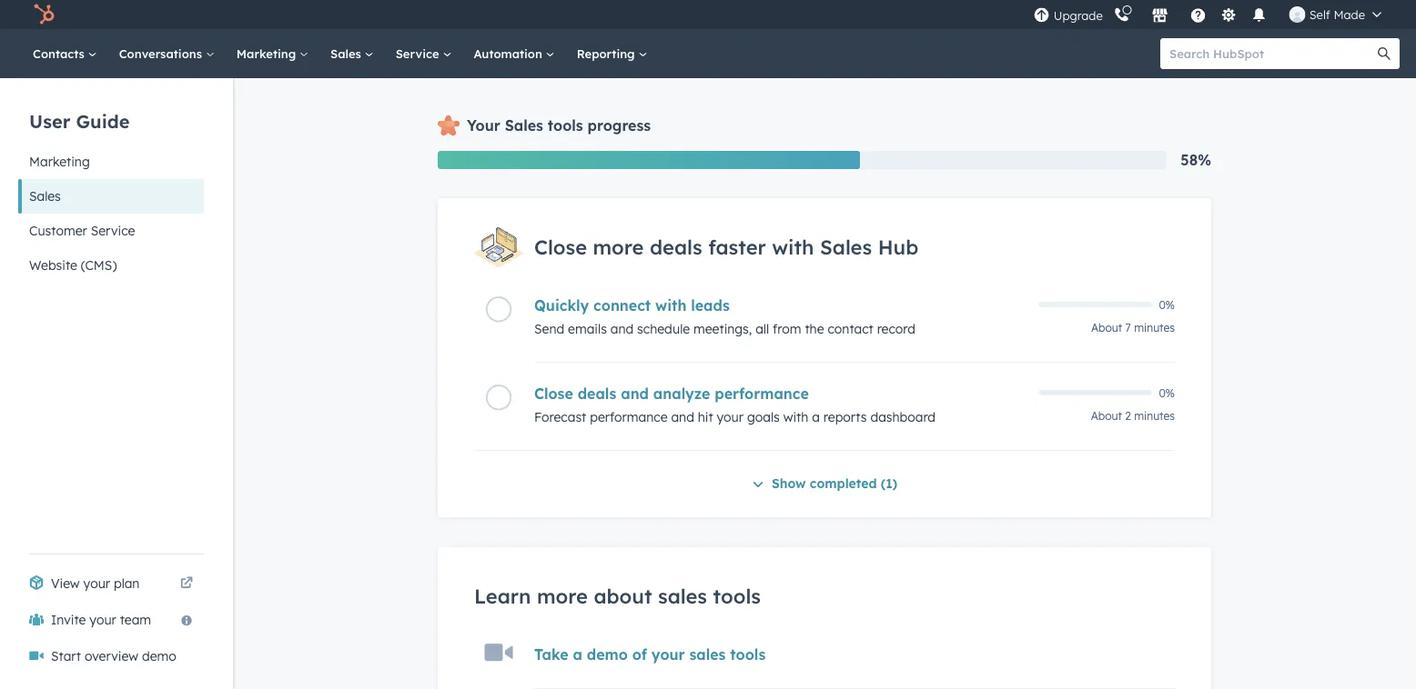 Task type: locate. For each thing, give the bounding box(es) containing it.
website
[[29, 258, 77, 274]]

marketing left sales link
[[236, 46, 299, 61]]

view your plan link
[[18, 566, 204, 603]]

your sales tools progress progress bar
[[438, 151, 860, 169]]

performance down analyze
[[590, 409, 668, 425]]

0 horizontal spatial performance
[[590, 409, 668, 425]]

2 vertical spatial with
[[783, 409, 809, 425]]

more right learn
[[537, 584, 588, 609]]

hubspot image
[[33, 4, 55, 25]]

close for close deals and analyze performance forecast performance and hit your goals with a reports dashboard
[[534, 385, 573, 403]]

1 horizontal spatial demo
[[587, 646, 628, 664]]

customer
[[29, 223, 87, 239]]

sales inside button
[[29, 188, 61, 204]]

take a demo of your sales tools link
[[534, 646, 766, 664]]

58%
[[1181, 151, 1211, 169]]

about left "2"
[[1091, 409, 1122, 423]]

service right sales link
[[396, 46, 443, 61]]

start overview demo link
[[18, 639, 204, 675]]

0 vertical spatial 0%
[[1159, 298, 1175, 312]]

notifications image
[[1251, 8, 1268, 25]]

2 vertical spatial and
[[671, 409, 694, 425]]

1 vertical spatial with
[[655, 297, 687, 315]]

close up quickly
[[534, 235, 587, 260]]

with up schedule
[[655, 297, 687, 315]]

plan
[[114, 576, 140, 592]]

send
[[534, 321, 564, 337]]

self made
[[1309, 7, 1365, 22]]

performance
[[715, 385, 809, 403], [590, 409, 668, 425]]

close for close more deals faster with sales hub
[[534, 235, 587, 260]]

0 vertical spatial and
[[610, 321, 634, 337]]

1 horizontal spatial marketing
[[236, 46, 299, 61]]

your right hit
[[717, 409, 744, 425]]

performance up goals
[[715, 385, 809, 403]]

service
[[396, 46, 443, 61], [91, 223, 135, 239]]

and inside 'quickly connect with leads send emails and schedule meetings, all from the contact record'
[[610, 321, 634, 337]]

service link
[[385, 29, 463, 78]]

1 horizontal spatial deals
[[650, 235, 702, 260]]

sales left hub
[[820, 235, 872, 260]]

and down the "connect" on the left top of the page
[[610, 321, 634, 337]]

more for deals
[[593, 235, 644, 260]]

0 vertical spatial about
[[1091, 321, 1122, 335]]

0 horizontal spatial more
[[537, 584, 588, 609]]

1 0% from the top
[[1159, 298, 1175, 312]]

invite
[[51, 613, 86, 628]]

made
[[1334, 7, 1365, 22]]

minutes
[[1134, 321, 1175, 335], [1134, 409, 1175, 423]]

0 vertical spatial tools
[[548, 116, 583, 135]]

1 vertical spatial deals
[[578, 385, 616, 403]]

menu
[[1032, 0, 1394, 29]]

dashboard
[[871, 409, 936, 425]]

quickly connect with leads button
[[534, 297, 1028, 315]]

1 vertical spatial sales
[[689, 646, 726, 664]]

your
[[717, 409, 744, 425], [83, 576, 110, 592], [90, 613, 116, 628], [652, 646, 685, 664]]

automation
[[474, 46, 546, 61]]

take
[[534, 646, 569, 664]]

hubspot link
[[22, 4, 68, 25]]

conversations
[[119, 46, 206, 61]]

a right take
[[573, 646, 582, 664]]

sales link
[[319, 29, 385, 78]]

1 vertical spatial about
[[1091, 409, 1122, 423]]

invite your team button
[[18, 603, 204, 639]]

0 horizontal spatial deals
[[578, 385, 616, 403]]

schedule
[[637, 321, 690, 337]]

0 vertical spatial a
[[812, 409, 820, 425]]

deals inside close deals and analyze performance forecast performance and hit your goals with a reports dashboard
[[578, 385, 616, 403]]

connect
[[593, 297, 651, 315]]

2 minutes from the top
[[1134, 409, 1175, 423]]

1 vertical spatial 0%
[[1159, 386, 1175, 400]]

tools
[[548, 116, 583, 135], [713, 584, 761, 609], [730, 646, 766, 664]]

about left 7
[[1091, 321, 1122, 335]]

minutes for close deals and analyze performance
[[1134, 409, 1175, 423]]

more up the "connect" on the left top of the page
[[593, 235, 644, 260]]

0 vertical spatial performance
[[715, 385, 809, 403]]

0 vertical spatial minutes
[[1134, 321, 1175, 335]]

1 minutes from the top
[[1134, 321, 1175, 335]]

1 horizontal spatial more
[[593, 235, 644, 260]]

demo for a
[[587, 646, 628, 664]]

minutes right 7
[[1134, 321, 1175, 335]]

marketing down "user"
[[29, 154, 90, 170]]

settings image
[[1221, 8, 1237, 24]]

service inside 'button'
[[91, 223, 135, 239]]

more for about
[[537, 584, 588, 609]]

0% up 'about 2 minutes'
[[1159, 386, 1175, 400]]

website (cms) button
[[18, 248, 204, 283]]

marketing inside button
[[29, 154, 90, 170]]

with inside close deals and analyze performance forecast performance and hit your goals with a reports dashboard
[[783, 409, 809, 425]]

user guide views element
[[18, 78, 204, 283]]

search button
[[1369, 38, 1400, 69]]

marketing
[[236, 46, 299, 61], [29, 154, 90, 170]]

emails
[[568, 321, 607, 337]]

a left reports
[[812, 409, 820, 425]]

sales right about
[[658, 584, 707, 609]]

close inside close deals and analyze performance forecast performance and hit your goals with a reports dashboard
[[534, 385, 573, 403]]

1 vertical spatial performance
[[590, 409, 668, 425]]

link opens in a new window image
[[180, 573, 193, 595]]

customer service button
[[18, 214, 204, 248]]

1 horizontal spatial a
[[812, 409, 820, 425]]

demo left of
[[587, 646, 628, 664]]

close up forecast
[[534, 385, 573, 403]]

0 horizontal spatial marketing
[[29, 154, 90, 170]]

0 vertical spatial close
[[534, 235, 587, 260]]

sales right of
[[689, 646, 726, 664]]

1 vertical spatial more
[[537, 584, 588, 609]]

0% up about 7 minutes
[[1159, 298, 1175, 312]]

show completed (1)
[[772, 476, 897, 492]]

0%
[[1159, 298, 1175, 312], [1159, 386, 1175, 400]]

2 0% from the top
[[1159, 386, 1175, 400]]

0 horizontal spatial service
[[91, 223, 135, 239]]

about
[[1091, 321, 1122, 335], [1091, 409, 1122, 423]]

the
[[805, 321, 824, 337]]

automation link
[[463, 29, 566, 78]]

self made button
[[1279, 0, 1393, 29]]

1 horizontal spatial service
[[396, 46, 443, 61]]

close deals and analyze performance forecast performance and hit your goals with a reports dashboard
[[534, 385, 936, 425]]

1 vertical spatial marketing
[[29, 154, 90, 170]]

start
[[51, 649, 81, 665]]

0 vertical spatial service
[[396, 46, 443, 61]]

with down close deals and analyze performance button
[[783, 409, 809, 425]]

about 7 minutes
[[1091, 321, 1175, 335]]

and left analyze
[[621, 385, 649, 403]]

1 vertical spatial and
[[621, 385, 649, 403]]

self
[[1309, 7, 1330, 22]]

your left team
[[90, 613, 116, 628]]

1 vertical spatial close
[[534, 385, 573, 403]]

contacts link
[[22, 29, 108, 78]]

demo
[[587, 646, 628, 664], [142, 649, 176, 665]]

show completed (1) button
[[752, 473, 897, 496]]

1 close from the top
[[534, 235, 587, 260]]

notifications button
[[1244, 0, 1275, 29]]

close
[[534, 235, 587, 260], [534, 385, 573, 403]]

deals left faster
[[650, 235, 702, 260]]

marketplaces image
[[1152, 8, 1168, 25]]

team
[[120, 613, 151, 628]]

demo down team
[[142, 649, 176, 665]]

sales up customer
[[29, 188, 61, 204]]

0 horizontal spatial a
[[573, 646, 582, 664]]

deals up forecast
[[578, 385, 616, 403]]

upgrade
[[1054, 8, 1103, 23]]

0 vertical spatial with
[[772, 235, 814, 260]]

service down sales button
[[91, 223, 135, 239]]

a
[[812, 409, 820, 425], [573, 646, 582, 664]]

2 close from the top
[[534, 385, 573, 403]]

and
[[610, 321, 634, 337], [621, 385, 649, 403], [671, 409, 694, 425]]

help image
[[1190, 8, 1207, 25]]

sales
[[330, 46, 365, 61], [505, 116, 543, 135], [29, 188, 61, 204], [820, 235, 872, 260]]

and left hit
[[671, 409, 694, 425]]

website (cms)
[[29, 258, 117, 274]]

hit
[[698, 409, 713, 425]]

your inside close deals and analyze performance forecast performance and hit your goals with a reports dashboard
[[717, 409, 744, 425]]

1 vertical spatial service
[[91, 223, 135, 239]]

about
[[594, 584, 652, 609]]

marketplaces button
[[1141, 0, 1179, 29]]

0 horizontal spatial demo
[[142, 649, 176, 665]]

progress
[[588, 116, 651, 135]]

0 vertical spatial more
[[593, 235, 644, 260]]

with right faster
[[772, 235, 814, 260]]

user
[[29, 110, 70, 132]]

more
[[593, 235, 644, 260], [537, 584, 588, 609]]

minutes right "2"
[[1134, 409, 1175, 423]]

1 vertical spatial minutes
[[1134, 409, 1175, 423]]

goals
[[747, 409, 780, 425]]

overview
[[85, 649, 138, 665]]

reporting
[[577, 46, 638, 61]]

0 vertical spatial deals
[[650, 235, 702, 260]]

sales
[[658, 584, 707, 609], [689, 646, 726, 664]]

help button
[[1183, 0, 1214, 29]]



Task type: describe. For each thing, give the bounding box(es) containing it.
7
[[1126, 321, 1131, 335]]

record
[[877, 321, 916, 337]]

your left plan at the bottom of the page
[[83, 576, 110, 592]]

(1)
[[881, 476, 897, 492]]

start overview demo
[[51, 649, 176, 665]]

your right of
[[652, 646, 685, 664]]

search image
[[1378, 47, 1391, 60]]

take a demo of your sales tools
[[534, 646, 766, 664]]

minutes for quickly connect with leads
[[1134, 321, 1175, 335]]

conversations link
[[108, 29, 226, 78]]

1 vertical spatial tools
[[713, 584, 761, 609]]

your inside button
[[90, 613, 116, 628]]

1 vertical spatial a
[[573, 646, 582, 664]]

upgrade image
[[1034, 8, 1050, 24]]

invite your team
[[51, 613, 151, 628]]

from
[[773, 321, 801, 337]]

of
[[632, 646, 647, 664]]

show
[[772, 476, 806, 492]]

1 horizontal spatial performance
[[715, 385, 809, 403]]

meetings,
[[694, 321, 752, 337]]

learn more about sales tools
[[474, 584, 761, 609]]

completed
[[810, 476, 877, 492]]

learn
[[474, 584, 531, 609]]

marketing link
[[226, 29, 319, 78]]

contacts
[[33, 46, 88, 61]]

2
[[1125, 409, 1131, 423]]

about 2 minutes
[[1091, 409, 1175, 423]]

a inside close deals and analyze performance forecast performance and hit your goals with a reports dashboard
[[812, 409, 820, 425]]

sales right marketing link
[[330, 46, 365, 61]]

forecast
[[534, 409, 586, 425]]

quickly connect with leads send emails and schedule meetings, all from the contact record
[[534, 297, 916, 337]]

customer service
[[29, 223, 135, 239]]

with inside 'quickly connect with leads send emails and schedule meetings, all from the contact record'
[[655, 297, 687, 315]]

leads
[[691, 297, 730, 315]]

your sales tools progress
[[467, 116, 651, 135]]

(cms)
[[81, 258, 117, 274]]

sales button
[[18, 179, 204, 214]]

contact
[[828, 321, 874, 337]]

reports
[[824, 409, 867, 425]]

ruby anderson image
[[1289, 6, 1306, 23]]

about for close deals and analyze performance
[[1091, 409, 1122, 423]]

settings link
[[1218, 5, 1240, 24]]

all
[[756, 321, 769, 337]]

0 vertical spatial sales
[[658, 584, 707, 609]]

2 vertical spatial tools
[[730, 646, 766, 664]]

menu containing self made
[[1032, 0, 1394, 29]]

0 vertical spatial marketing
[[236, 46, 299, 61]]

sales right your
[[505, 116, 543, 135]]

0% for quickly connect with leads
[[1159, 298, 1175, 312]]

0% for close deals and analyze performance
[[1159, 386, 1175, 400]]

hub
[[878, 235, 919, 260]]

quickly
[[534, 297, 589, 315]]

analyze
[[653, 385, 710, 403]]

about for quickly connect with leads
[[1091, 321, 1122, 335]]

close deals and analyze performance button
[[534, 385, 1028, 403]]

faster
[[708, 235, 766, 260]]

link opens in a new window image
[[180, 578, 193, 591]]

view your plan
[[51, 576, 140, 592]]

view
[[51, 576, 80, 592]]

demo for overview
[[142, 649, 176, 665]]

calling icon image
[[1114, 7, 1130, 23]]

close more deals faster with sales hub
[[534, 235, 919, 260]]

user guide
[[29, 110, 130, 132]]

your
[[467, 116, 500, 135]]

reporting link
[[566, 29, 658, 78]]

Search HubSpot search field
[[1160, 38, 1383, 69]]

guide
[[76, 110, 130, 132]]

calling icon button
[[1106, 3, 1137, 27]]

marketing button
[[18, 145, 204, 179]]



Task type: vqa. For each thing, say whether or not it's contained in the screenshot.
'information'
no



